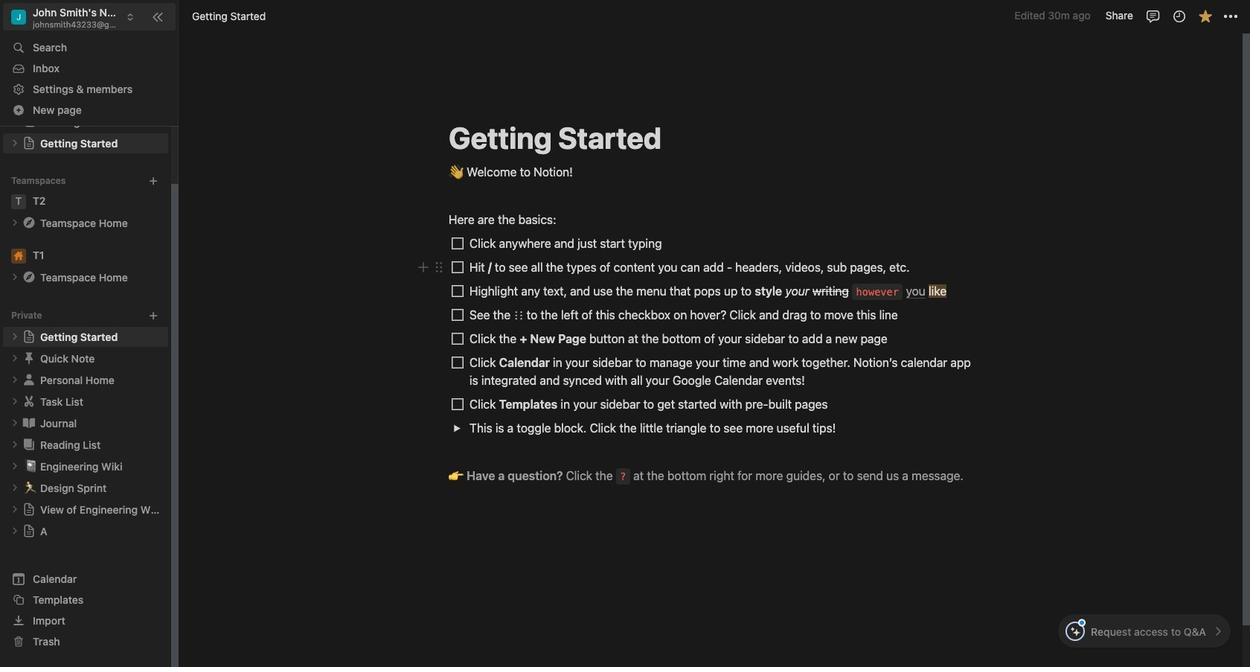 Task type: vqa. For each thing, say whether or not it's contained in the screenshot.
Dismiss icon
no



Task type: locate. For each thing, give the bounding box(es) containing it.
4 open image from the top
[[10, 440, 19, 449]]

open image
[[10, 218, 19, 227], [10, 332, 19, 341], [10, 419, 19, 428], [10, 440, 19, 449], [10, 462, 19, 471], [10, 483, 19, 492]]

📓 image
[[24, 457, 37, 474]]

change page icon image
[[22, 136, 36, 150], [22, 215, 36, 230], [22, 270, 36, 285], [22, 330, 36, 343], [22, 351, 36, 366], [22, 372, 36, 387], [22, 394, 36, 409], [22, 416, 36, 431], [22, 437, 36, 452], [22, 503, 36, 516], [22, 524, 36, 538]]

6 open image from the top
[[10, 483, 19, 492]]

drag image
[[434, 262, 444, 272]]

favorited image
[[1198, 9, 1213, 23]]

close sidebar image
[[152, 11, 164, 23]]

3 open image from the top
[[10, 419, 19, 428]]

t image
[[11, 194, 26, 209]]

5 open image from the top
[[10, 462, 19, 471]]

open image
[[10, 139, 19, 148], [10, 273, 19, 282], [10, 354, 19, 363], [10, 375, 19, 384], [10, 397, 19, 406], [453, 424, 461, 432], [10, 505, 19, 514], [10, 527, 19, 535]]



Task type: describe. For each thing, give the bounding box(es) containing it.
new teamspace image
[[148, 176, 159, 186]]

1 open image from the top
[[10, 218, 19, 227]]

add a page image
[[148, 310, 159, 321]]

👉 image
[[449, 465, 464, 485]]

click to add below. option-click to add a block above image
[[418, 258, 430, 276]]

comments image
[[1146, 9, 1161, 23]]

updates image
[[1172, 9, 1187, 23]]

👋 image
[[449, 162, 464, 181]]

🏃 image
[[24, 479, 37, 496]]

2 open image from the top
[[10, 332, 19, 341]]



